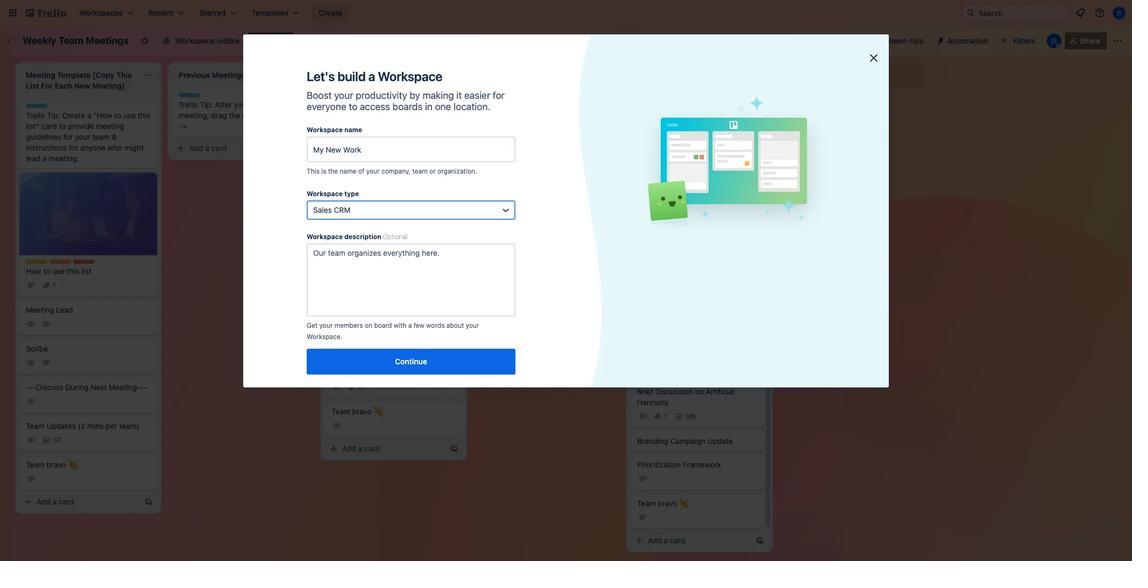 Task type: describe. For each thing, give the bounding box(es) containing it.
members
[[335, 322, 363, 330]]

2 horizontal spatial create from template… image
[[603, 342, 612, 351]]

type
[[345, 190, 359, 198]]

more...
[[332, 369, 356, 378]]

making inside the boost your productivity by making it easier for everyone to access boards in one location.
[[423, 90, 454, 101]]

show menu image
[[1113, 36, 1123, 46]]

>
[[182, 122, 187, 131]]

productivity
[[356, 90, 407, 101]]

meeting.
[[49, 154, 79, 163]]

&
[[112, 132, 117, 142]]

2
[[359, 383, 362, 391]]

influence
[[365, 219, 397, 228]]

framework
[[683, 461, 722, 470]]

optional
[[383, 233, 408, 241]]

card for add a card link associated with trello tip: create a "how to use this list" card to provide meeting guidelines for your team & instructions for anyone who might lead a meeting. link
[[59, 498, 74, 507]]

0 horizontal spatial lead
[[56, 306, 73, 315]]

access
[[360, 101, 390, 113]]

drag
[[211, 111, 227, 120]]

meeting for january 30th text box's meeting lead link
[[332, 94, 360, 103]]

company,
[[382, 167, 411, 175]]

webinar post-mortem link
[[478, 261, 616, 296]]

mortem
[[534, 266, 561, 275]]

webinar
[[484, 266, 513, 275]]

add a card link for 'trello tip: after you finish a meeting, drag the meeting list here. ->' link
[[172, 141, 293, 156]]

trello tip: create a "how to use this list" card to provide meeting guidelines for your team & instructions for anyone who might lead a meeting.
[[26, 111, 150, 163]]

meetings
[[86, 35, 129, 46]]

topic
[[332, 358, 350, 367]]

your right of
[[366, 167, 380, 175]]

meeting inside trello tip: create a "how to use this list" card to provide meeting guidelines for your team & instructions for anyone who might lead a meeting.
[[96, 122, 124, 131]]

add a card for add a card link associated with trello tip: create a "how to use this list" card to provide meeting guidelines for your team & instructions for anyone who might lead a meeting. link
[[37, 498, 74, 507]]

1/7
[[53, 436, 61, 444]]

on inside get your members on board with a few words about your workspace.
[[365, 322, 373, 330]]

meeting lead for january 30th text box's meeting lead link
[[332, 94, 379, 103]]

bravo for the team bravo 👏 link underneath webinar post-mortem link
[[505, 305, 525, 314]]

to inside the boost your productivity by making it easier for everyone to access boards in one location.
[[349, 101, 358, 113]]

add a card link for trello tip: create a "how to use this list" card to provide meeting guidelines for your team & instructions for anyone who might lead a meeting. link
[[19, 495, 140, 510]]

about
[[447, 322, 464, 330]]

a inside get your members on board with a few words about your workspace.
[[408, 322, 412, 330]]

0 horizontal spatial meeting
[[26, 306, 54, 315]]

how to use this list
[[26, 267, 92, 276]]

filters
[[1013, 36, 1036, 45]]

customize views image
[[299, 36, 310, 46]]

add a card link for january 30th text box's meeting lead link
[[325, 442, 446, 457]]

trello tip: after you finish a meeting, drag the meeting list here. ->
[[179, 100, 302, 131]]

team bravo 👏 down prioritization
[[637, 499, 689, 508]]

1 vertical spatial the
[[328, 167, 338, 175]]

at
[[399, 219, 407, 228]]

power-ups
[[885, 36, 924, 45]]

who
[[108, 143, 122, 152]]

strategic influence at work: training seminar takeaways
[[332, 219, 459, 238]]

sm image inside meeting lead link
[[41, 319, 52, 330]]

workspace for workspace name
[[307, 126, 343, 134]]

meeting inside trello tip: after you finish a meeting, drag the meeting list here. ->
[[242, 111, 271, 120]]

meeting,
[[179, 111, 209, 120]]

bravo for the team bravo 👏 link under 2
[[352, 407, 372, 416]]

words
[[426, 322, 445, 330]]

training
[[431, 219, 459, 228]]

provide
[[68, 122, 94, 131]]

takeaways
[[362, 229, 399, 238]]

2 vertical spatial for
[[69, 143, 78, 152]]

lead for meeting lead link related to january 23rd text field at the top
[[515, 94, 532, 103]]

organization.
[[438, 167, 477, 175]]

team bravo 👏 link down webinar post-mortem link
[[478, 300, 616, 334]]

0 horizontal spatial meeting lead
[[26, 306, 73, 315]]

January 30th text field
[[325, 67, 444, 84]]

on inside brief discussion on artificial harmony
[[695, 387, 704, 396]]

1 vertical spatial team
[[413, 167, 428, 175]]

trello tip: after you finish a meeting, drag the meeting list here. -> link
[[172, 89, 310, 136]]

it
[[457, 90, 462, 101]]

our
[[415, 358, 426, 367]]

pr update
[[484, 219, 522, 228]]

meeting for meeting lead link related to january 23rd text field at the top
[[484, 94, 513, 103]]

prioritization
[[637, 461, 681, 470]]

let's build a workspace
[[307, 69, 443, 84]]

jacob simon (jacobsimon16) image inside 'primary' element
[[1113, 6, 1126, 19]]

crm
[[334, 206, 351, 215]]

webinar post-mortem
[[484, 266, 561, 275]]

web summit conference update
[[484, 242, 598, 251]]

is
[[322, 167, 327, 175]]

2 horizontal spatial 6/6
[[664, 173, 674, 181]]

continue
[[395, 357, 427, 367]]

this
[[307, 167, 320, 175]]

how
[[26, 267, 41, 276]]

1 vertical spatial for
[[63, 132, 73, 142]]

"how
[[93, 111, 112, 120]]

power-
[[885, 36, 910, 45]]

0 horizontal spatial 1
[[53, 281, 56, 289]]

boost your productivity by making it easier for everyone to access boards in one location.
[[307, 90, 505, 113]]

update inside branding campaign update "link"
[[708, 437, 733, 446]]

continue button
[[307, 349, 516, 375]]

January 23rd text field
[[478, 67, 596, 84]]

- inside topic clusters - making our content more... clustery
[[382, 358, 385, 367]]

your inside trello tip: create a "how to use this list" card to provide meeting guidelines for your team & instructions for anyone who might lead a meeting.
[[75, 132, 90, 142]]

get
[[307, 322, 318, 330]]

to right how
[[43, 267, 50, 276]]

here.
[[285, 111, 302, 120]]

create from template… image for strategic influence at work: training seminar takeaways
[[450, 445, 459, 454]]

web
[[484, 242, 500, 251]]

sm image inside strategic influence at work: training seminar takeaways "link"
[[332, 243, 342, 254]]

making inside topic clusters - making our content more... clustery
[[387, 358, 413, 367]]

team bravo 👏 down 1/7
[[26, 461, 78, 470]]

filters button
[[997, 32, 1039, 50]]

Search field
[[975, 5, 1070, 21]]

branding
[[637, 437, 669, 446]]

team inside trello tip: create a "how to use this list" card to provide meeting guidelines for your team & instructions for anyone who might lead a meeting.
[[92, 132, 110, 142]]

might
[[124, 143, 144, 152]]

board
[[374, 322, 392, 330]]

create from template… image for ---discuss during next meeting---
[[144, 498, 153, 507]]

prioritization framework
[[637, 461, 722, 470]]

Board name text field
[[17, 32, 134, 50]]

visible
[[217, 36, 240, 45]]

brief discussion on artificial harmony
[[637, 387, 735, 407]]

this inside trello tip: create a "how to use this list" card to provide meeting guidelines for your team & instructions for anyone who might lead a meeting.
[[138, 111, 150, 120]]

trello for trello tip: after you finish a meeting, drag the meeting list here. ->
[[179, 100, 198, 109]]

1 vertical spatial scribe link
[[19, 339, 157, 374]]

conference
[[531, 242, 571, 251]]

prioritization framework link
[[631, 456, 764, 490]]

let's
[[307, 69, 335, 84]]

strategic influence at work: training seminar takeaways link
[[325, 214, 463, 259]]

brief
[[637, 387, 654, 396]]

for inside the boost your productivity by making it easier for everyone to access boards in one location.
[[493, 90, 505, 101]]

weekly
[[23, 35, 56, 46]]

artificial
[[706, 387, 735, 396]]

campaign
[[671, 437, 706, 446]]

build
[[338, 69, 366, 84]]

1 vertical spatial name
[[340, 167, 357, 175]]

instructions
[[26, 143, 67, 152]]

discussion
[[656, 387, 693, 396]]

Meeting Template [Copy This List For Each New Meeting] text field
[[19, 67, 138, 95]]

create inside "button"
[[319, 8, 342, 17]]

trello for trello tip: create a "how to use this list" card to provide meeting guidelines for your team & instructions for anyone who might lead a meeting.
[[26, 111, 45, 120]]

team inside weekly team meetings text box
[[59, 35, 84, 46]]

team bravo 👏 down webinar
[[484, 305, 536, 314]]

workspace for workspace visible
[[175, 36, 215, 45]]

add a card for add a card link corresponding to meeting lead link related to january 23rd text field at the top
[[495, 342, 533, 351]]

pr update link
[[478, 214, 616, 233]]



Task type: vqa. For each thing, say whether or not it's contained in the screenshot.
card
yes



Task type: locate. For each thing, give the bounding box(es) containing it.
1 horizontal spatial update
[[573, 242, 598, 251]]

1 vertical spatial use
[[52, 267, 65, 276]]

update up framework
[[708, 437, 733, 446]]

1 horizontal spatial scribe
[[332, 117, 354, 127]]

tip: inside trello tip: after you finish a meeting, drag the meeting list here. ->
[[200, 100, 213, 109]]

0/8
[[686, 413, 696, 421]]

strategic
[[332, 219, 363, 228]]

bravo down 2
[[352, 407, 372, 416]]

you
[[234, 100, 247, 109]]

workspace description optional
[[307, 233, 408, 241]]

2 horizontal spatial update
[[708, 437, 733, 446]]

0 horizontal spatial scribe link
[[19, 339, 157, 374]]

jacob simon (jacobsimon16) image right filters
[[1047, 33, 1062, 48]]

automation
[[948, 36, 989, 45]]

0 vertical spatial for
[[493, 90, 505, 101]]

create inside trello tip: create a "how to use this list" card to provide meeting guidelines for your team & instructions for anyone who might lead a meeting.
[[62, 111, 85, 120]]

meeting lead
[[332, 94, 379, 103], [484, 94, 532, 103], [26, 306, 73, 315]]

0 vertical spatial tip:
[[200, 100, 213, 109]]

0 vertical spatial making
[[423, 90, 454, 101]]

lead down january 23rd text field at the top
[[515, 94, 532, 103]]

to left "access"
[[349, 101, 358, 113]]

0 horizontal spatial this
[[67, 267, 79, 276]]

Previous Meetings ---> text field
[[172, 67, 291, 84]]

add for add a card link associated with january 30th text box's meeting lead link
[[342, 444, 356, 454]]

team bravo 👏 link down prioritization framework link
[[631, 494, 764, 529]]

meeting down how
[[26, 306, 54, 315]]

meeting down 'finish'
[[242, 111, 271, 120]]

1 horizontal spatial the
[[328, 167, 338, 175]]

harmony
[[637, 398, 669, 407]]

this is the name of your company, team or organization.
[[307, 167, 477, 175]]

1 down how to use this list in the left top of the page
[[53, 281, 56, 289]]

trello up the meeting, at left top
[[179, 100, 198, 109]]

updates
[[658, 159, 687, 168], [352, 180, 382, 189], [505, 180, 535, 189], [47, 422, 76, 431]]

create button
[[312, 4, 349, 22]]

1 vertical spatial scribe
[[26, 344, 48, 353]]

1 horizontal spatial 1
[[664, 413, 667, 421]]

list inside trello tip: after you finish a meeting, drag the meeting list here. ->
[[273, 111, 283, 120]]

meeting down the build
[[332, 94, 360, 103]]

bravo
[[505, 305, 525, 314], [352, 407, 372, 416], [47, 461, 66, 470], [658, 499, 678, 508]]

1 horizontal spatial meeting
[[332, 94, 360, 103]]

team left & at the left of the page
[[92, 132, 110, 142]]

description
[[345, 233, 381, 241]]

team bravo 👏 link down 1/7
[[19, 456, 157, 490]]

your down the build
[[334, 90, 353, 101]]

primary element
[[0, 0, 1133, 26]]

this up might
[[138, 111, 150, 120]]

bravo down prioritization
[[658, 499, 678, 508]]

list"
[[26, 122, 39, 131]]

add for add a card link corresponding to meeting lead link related to january 23rd text field at the top
[[495, 342, 509, 351]]

1 vertical spatial trello
[[26, 111, 45, 120]]

workspace up by
[[378, 69, 443, 84]]

0 horizontal spatial update
[[496, 219, 522, 228]]

to left "provide"
[[59, 122, 66, 131]]

meeting lead for meeting lead link related to january 23rd text field at the top
[[484, 94, 532, 103]]

share button
[[1065, 32, 1107, 50]]

your down "provide"
[[75, 132, 90, 142]]

mins
[[699, 159, 715, 168], [393, 180, 409, 189], [546, 180, 562, 189], [87, 422, 104, 431]]

1 horizontal spatial lead
[[362, 94, 379, 103]]

- inside trello tip: after you finish a meeting, drag the meeting list here. ->
[[179, 122, 182, 131]]

1 horizontal spatial meeting lead
[[332, 94, 379, 103]]

0 notifications image
[[1074, 6, 1087, 19]]

meeting up & at the left of the page
[[96, 122, 124, 131]]

1 vertical spatial update
[[573, 242, 598, 251]]

1 horizontal spatial 6/6
[[511, 194, 522, 202]]

weekly team meetings
[[23, 35, 129, 46]]

on
[[365, 322, 373, 330], [695, 387, 704, 396]]

sales
[[313, 206, 332, 215]]

workspace down strategic
[[307, 233, 343, 241]]

1 vertical spatial on
[[695, 387, 704, 396]]

lead down how to use this list in the left top of the page
[[56, 306, 73, 315]]

few
[[414, 322, 425, 330]]

lead for january 30th text box's meeting lead link
[[362, 94, 379, 103]]

scribe
[[332, 117, 354, 127], [26, 344, 48, 353]]

1 vertical spatial this
[[67, 267, 79, 276]]

meeting lead down january 23rd text field at the top
[[484, 94, 532, 103]]

lead
[[26, 154, 41, 163]]

0 horizontal spatial the
[[229, 111, 240, 120]]

2 horizontal spatial meeting lead
[[484, 94, 532, 103]]

name left of
[[340, 167, 357, 175]]

1 vertical spatial create from template… image
[[450, 445, 459, 454]]

making left it
[[423, 90, 454, 101]]

the right the is in the top left of the page
[[328, 167, 338, 175]]

1 horizontal spatial create from template… image
[[450, 445, 459, 454]]

1 horizontal spatial making
[[423, 90, 454, 101]]

0 horizontal spatial on
[[365, 322, 373, 330]]

1 vertical spatial create
[[62, 111, 85, 120]]

guidelines
[[26, 132, 61, 142]]

branding campaign update link
[[631, 432, 764, 451]]

0 horizontal spatial meeting
[[96, 122, 124, 131]]

1 vertical spatial jacob simon (jacobsimon16) image
[[1047, 33, 1062, 48]]

team updates (2 mins per team)
[[637, 159, 751, 168], [332, 180, 445, 189], [484, 180, 598, 189], [26, 422, 139, 431]]

2 vertical spatial create from template… image
[[144, 498, 153, 507]]

tip: up the meeting, at left top
[[200, 100, 213, 109]]

1 vertical spatial meeting
[[96, 122, 124, 131]]

0 vertical spatial the
[[229, 111, 240, 120]]

0 horizontal spatial making
[[387, 358, 413, 367]]

card for add a card link associated with 'trello tip: after you finish a meeting, drag the meeting list here. ->' link
[[212, 144, 227, 153]]

name down "access"
[[345, 126, 362, 134]]

pr
[[484, 219, 494, 228]]

lead down let's build a workspace
[[362, 94, 379, 103]]

meeting lead down the build
[[332, 94, 379, 103]]

trello tip: create a "how to use this list" card to provide meeting guidelines for your team & instructions for anyone who might lead a meeting. link
[[19, 100, 157, 168]]

list left here.
[[273, 111, 283, 120]]

card for add a card link associated with january 30th text box's meeting lead link
[[364, 444, 380, 454]]

power-ups button
[[863, 32, 930, 50]]

bravo for the team bravo 👏 link below 1/7
[[47, 461, 66, 470]]

6/6
[[664, 173, 674, 181], [359, 194, 369, 202], [511, 194, 522, 202]]

team left the or
[[413, 167, 428, 175]]

workspace left visible
[[175, 36, 215, 45]]

0 horizontal spatial create
[[62, 111, 85, 120]]

update right conference
[[573, 242, 598, 251]]

trello inside trello tip: after you finish a meeting, drag the meeting list here. ->
[[179, 100, 198, 109]]

meeting lead link
[[325, 89, 463, 108], [478, 89, 616, 108], [19, 301, 157, 335]]

making left our
[[387, 358, 413, 367]]

add
[[189, 144, 203, 153], [495, 342, 509, 351], [342, 444, 356, 454], [37, 498, 50, 507], [648, 537, 662, 546]]

workspace for workspace type
[[307, 190, 343, 198]]

a inside trello tip: after you finish a meeting, drag the meeting list here. ->
[[269, 100, 274, 109]]

your up workspace.
[[320, 322, 333, 330]]

1 horizontal spatial trello
[[179, 100, 198, 109]]

the down you
[[229, 111, 240, 120]]

1 vertical spatial 1
[[664, 413, 667, 421]]

workspace down everyone
[[307, 126, 343, 134]]

Workspace name text field
[[307, 137, 516, 163]]

1 horizontal spatial on
[[695, 387, 704, 396]]

1
[[53, 281, 56, 289], [664, 413, 667, 421]]

0 horizontal spatial jacob simon (jacobsimon16) image
[[1047, 33, 1062, 48]]

trello up list"
[[26, 111, 45, 120]]

bravo down 1/7
[[47, 461, 66, 470]]

0 vertical spatial use
[[123, 111, 136, 120]]

add for add a card link associated with trello tip: create a "how to use this list" card to provide meeting guidelines for your team & instructions for anyone who might lead a meeting. link
[[37, 498, 50, 507]]

everyone
[[307, 101, 346, 113]]

0 horizontal spatial trello
[[26, 111, 45, 120]]

1 horizontal spatial use
[[123, 111, 136, 120]]

meeting lead link for january 30th text box
[[325, 89, 463, 108]]

meeting right it
[[484, 94, 513, 103]]

the inside trello tip: after you finish a meeting, drag the meeting list here. ->
[[229, 111, 240, 120]]

1 horizontal spatial tip:
[[200, 100, 213, 109]]

2 horizontal spatial meeting
[[484, 94, 513, 103]]

create from template… image
[[603, 342, 612, 351], [450, 445, 459, 454], [144, 498, 153, 507]]

get your members on board with a few words about your workspace.
[[307, 322, 479, 341]]

bravo down webinar post-mortem
[[505, 305, 525, 314]]

add a card for add a card link associated with january 30th text box's meeting lead link
[[342, 444, 380, 454]]

1 horizontal spatial jacob simon (jacobsimon16) image
[[1113, 6, 1126, 19]]

update inside 'web summit conference update' link
[[573, 242, 598, 251]]

meeting lead link for january 23rd text field at the top
[[478, 89, 616, 108]]

use right the ""how"
[[123, 111, 136, 120]]

workspace type
[[307, 190, 359, 198]]

your inside the boost your productivity by making it easier for everyone to access boards in one location.
[[334, 90, 353, 101]]

your right about
[[466, 322, 479, 330]]

workspace
[[175, 36, 215, 45], [378, 69, 443, 84], [307, 126, 343, 134], [307, 190, 343, 198], [307, 233, 343, 241]]

tip: up the guidelines
[[47, 111, 60, 120]]

boost
[[307, 90, 332, 101]]

1 horizontal spatial meeting
[[242, 111, 271, 120]]

update
[[496, 219, 522, 228], [573, 242, 598, 251], [708, 437, 733, 446]]

meeting
[[242, 111, 271, 120], [96, 122, 124, 131]]

team bravo 👏 down 2
[[332, 407, 384, 416]]

finish
[[249, 100, 267, 109]]

on left artificial
[[695, 387, 704, 396]]

1 horizontal spatial list
[[273, 111, 283, 120]]

scribe link
[[325, 113, 463, 132], [19, 339, 157, 374]]

1 vertical spatial making
[[387, 358, 413, 367]]

work:
[[409, 219, 429, 228]]

0 vertical spatial 1
[[53, 281, 56, 289]]

workspace visible
[[175, 36, 240, 45]]

this right how
[[67, 267, 79, 276]]

meeting lead down how to use this list in the left top of the page
[[26, 306, 73, 315]]

easier
[[465, 90, 491, 101]]

create
[[319, 8, 342, 17], [62, 111, 85, 120]]

-
[[637, 120, 641, 129], [641, 120, 644, 129], [644, 120, 648, 129], [752, 120, 755, 129], [755, 120, 759, 129], [179, 122, 182, 131], [332, 141, 335, 150], [335, 141, 339, 150], [339, 141, 342, 150], [446, 141, 450, 150], [450, 141, 453, 150], [484, 141, 488, 150], [488, 141, 491, 150], [491, 141, 495, 150], [599, 141, 603, 150], [603, 141, 606, 150], [382, 358, 385, 367], [26, 383, 29, 392], [29, 383, 33, 392], [33, 383, 36, 392], [140, 383, 144, 392], [144, 383, 147, 392]]

0 vertical spatial scribe
[[332, 117, 354, 127]]

0 vertical spatial create from template… image
[[603, 342, 612, 351]]

0 horizontal spatial create from template… image
[[144, 498, 153, 507]]

list right how
[[82, 267, 92, 276]]

workspace visible button
[[156, 32, 246, 50]]

1 horizontal spatial team
[[413, 167, 428, 175]]

0 vertical spatial this
[[138, 111, 150, 120]]

workspace inside button
[[175, 36, 215, 45]]

one
[[435, 101, 451, 113]]

location.
[[454, 101, 491, 113]]

add for add a card link associated with 'trello tip: after you finish a meeting, drag the meeting list here. ->' link
[[189, 144, 203, 153]]

sm image inside prioritization framework link
[[637, 474, 648, 485]]

content
[[428, 358, 455, 367]]

0 vertical spatial update
[[496, 219, 522, 228]]

for down "provide"
[[63, 132, 73, 142]]

0 horizontal spatial use
[[52, 267, 65, 276]]

for right easier
[[493, 90, 505, 101]]

workspace.
[[307, 333, 343, 341]]

for up meeting.
[[69, 143, 78, 152]]

open information menu image
[[1095, 8, 1106, 18]]

0 vertical spatial create
[[319, 8, 342, 17]]

0 vertical spatial jacob simon (jacobsimon16) image
[[1113, 6, 1126, 19]]

0 horizontal spatial list
[[82, 267, 92, 276]]

Our team organizes everything here. text field
[[307, 244, 516, 317]]

1 horizontal spatial this
[[138, 111, 150, 120]]

star or unstar board image
[[141, 37, 149, 45]]

1 horizontal spatial create
[[319, 8, 342, 17]]

6/6 for pr update link
[[511, 194, 522, 202]]

jacob simon (jacobsimon16) image
[[1113, 6, 1126, 19], [1047, 33, 1062, 48]]

0 horizontal spatial team
[[92, 132, 110, 142]]

ups
[[910, 36, 924, 45]]

a
[[368, 69, 375, 84], [269, 100, 274, 109], [87, 111, 91, 120], [205, 144, 209, 153], [43, 154, 47, 163], [408, 322, 412, 330], [511, 342, 515, 351], [358, 444, 362, 454], [53, 498, 57, 507], [664, 537, 668, 546]]

use right how
[[52, 267, 65, 276]]

sm image
[[652, 172, 663, 183], [332, 193, 342, 204], [484, 193, 495, 204], [500, 193, 510, 204], [26, 319, 37, 330], [481, 341, 492, 352], [26, 358, 37, 368], [41, 358, 52, 368], [332, 382, 342, 393], [347, 382, 357, 393], [652, 412, 663, 422], [332, 421, 342, 432], [26, 435, 37, 446], [41, 435, 52, 446], [328, 444, 339, 455], [637, 474, 648, 485]]

bravo for the team bravo 👏 link below prioritization framework link
[[658, 499, 678, 508]]

tip: for create
[[47, 111, 60, 120]]

card for add a card link corresponding to meeting lead link related to january 23rd text field at the top
[[517, 342, 533, 351]]

1 horizontal spatial scribe link
[[325, 113, 463, 132]]

jacob simon (jacobsimon16) image right open information menu icon
[[1113, 6, 1126, 19]]

sales crm
[[313, 206, 351, 215]]

search image
[[967, 9, 975, 17]]

2 horizontal spatial meeting lead link
[[478, 89, 616, 108]]

of
[[358, 167, 365, 175]]

0 vertical spatial list
[[273, 111, 283, 120]]

with
[[394, 322, 407, 330]]

add a card
[[189, 144, 227, 153], [495, 342, 533, 351], [342, 444, 380, 454], [37, 498, 74, 507], [648, 537, 686, 546]]

0 vertical spatial meeting
[[242, 111, 271, 120]]

next
[[702, 120, 718, 129], [396, 141, 412, 150], [549, 141, 565, 150], [91, 383, 107, 392]]

6/6 for strategic influence at work: training seminar takeaways "link"
[[359, 194, 369, 202]]

0 vertical spatial scribe link
[[325, 113, 463, 132]]

card inside trello tip: create a "how to use this list" card to provide meeting guidelines for your team & instructions for anyone who might lead a meeting.
[[41, 122, 57, 131]]

tip: inside trello tip: create a "how to use this list" card to provide meeting guidelines for your team & instructions for anyone who might lead a meeting.
[[47, 111, 60, 120]]

clusters
[[352, 358, 380, 367]]

2 horizontal spatial lead
[[515, 94, 532, 103]]

anyone
[[80, 143, 105, 152]]

add a card for add a card link associated with 'trello tip: after you finish a meeting, drag the meeting list here. ->' link
[[189, 144, 227, 153]]

branding campaign update
[[637, 437, 733, 446]]

add a card link for meeting lead link related to january 23rd text field at the top
[[478, 339, 599, 354]]

team bravo 👏 link down 2
[[325, 402, 463, 437]]

0 horizontal spatial 6/6
[[359, 194, 369, 202]]

1 horizontal spatial meeting lead link
[[325, 89, 463, 108]]

sm image
[[637, 133, 648, 144], [175, 143, 186, 154], [332, 154, 342, 165], [484, 154, 495, 165], [637, 172, 648, 183], [347, 193, 357, 204], [332, 243, 342, 254], [26, 280, 37, 291], [41, 280, 52, 291], [41, 319, 52, 330], [26, 396, 37, 407], [637, 412, 648, 422], [674, 412, 684, 422], [26, 474, 37, 485], [23, 497, 33, 508], [637, 513, 648, 524], [634, 536, 645, 547]]

share
[[1080, 36, 1101, 45]]

name
[[345, 126, 362, 134], [340, 167, 357, 175]]

1 vertical spatial list
[[82, 267, 92, 276]]

0 vertical spatial trello
[[179, 100, 198, 109]]

on left board
[[365, 322, 373, 330]]

in
[[425, 101, 433, 113]]

update inside pr update link
[[496, 219, 522, 228]]

workspace up sales at the top of the page
[[307, 190, 343, 198]]

0 horizontal spatial tip:
[[47, 111, 60, 120]]

after
[[215, 100, 232, 109]]

1 down harmony
[[664, 413, 667, 421]]

board link
[[248, 32, 294, 50]]

1 vertical spatial tip:
[[47, 111, 60, 120]]

tip:
[[200, 100, 213, 109], [47, 111, 60, 120]]

to right the ""how"
[[114, 111, 121, 120]]

0 vertical spatial on
[[365, 322, 373, 330]]

0 horizontal spatial meeting lead link
[[19, 301, 157, 335]]

use inside trello tip: create a "how to use this list" card to provide meeting guidelines for your team & instructions for anyone who might lead a meeting.
[[123, 111, 136, 120]]

0 vertical spatial team
[[92, 132, 110, 142]]

2 vertical spatial update
[[708, 437, 733, 446]]

tip: for after
[[200, 100, 213, 109]]

0 vertical spatial name
[[345, 126, 362, 134]]

create from template… image
[[756, 537, 764, 546]]

0 horizontal spatial scribe
[[26, 344, 48, 353]]

trello inside trello tip: create a "how to use this list" card to provide meeting guidelines for your team & instructions for anyone who might lead a meeting.
[[26, 111, 45, 120]]

update right pr
[[496, 219, 522, 228]]

to
[[349, 101, 358, 113], [114, 111, 121, 120], [59, 122, 66, 131], [43, 267, 50, 276]]

boards
[[393, 101, 423, 113]]

board
[[266, 36, 288, 45]]



